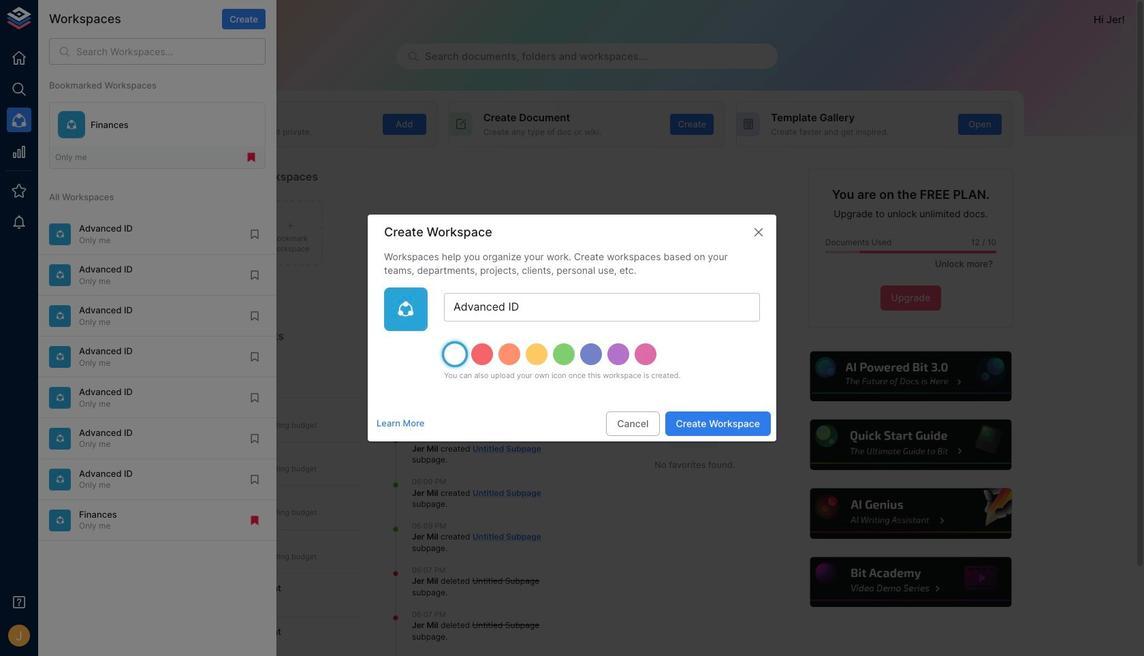 Task type: vqa. For each thing, say whether or not it's contained in the screenshot.
The Comments Icon
no



Task type: locate. For each thing, give the bounding box(es) containing it.
1 vertical spatial bookmark image
[[249, 432, 261, 445]]

2 vertical spatial bookmark image
[[249, 473, 261, 486]]

1 help image from the top
[[809, 349, 1014, 403]]

1 bookmark image from the top
[[249, 228, 261, 240]]

bookmark image
[[249, 228, 261, 240], [249, 269, 261, 281], [249, 310, 261, 322], [249, 351, 261, 363]]

dialog
[[368, 215, 777, 442]]

bookmark image
[[249, 392, 261, 404], [249, 432, 261, 445], [249, 473, 261, 486]]

0 vertical spatial bookmark image
[[249, 392, 261, 404]]

remove bookmark image
[[245, 151, 258, 164], [249, 514, 261, 527]]

1 vertical spatial remove bookmark image
[[249, 514, 261, 527]]

Search Workspaces... text field
[[76, 38, 266, 65]]

help image
[[809, 349, 1014, 403], [809, 418, 1014, 472], [809, 487, 1014, 541], [809, 555, 1014, 609]]

2 help image from the top
[[809, 418, 1014, 472]]

3 bookmark image from the top
[[249, 310, 261, 322]]

2 bookmark image from the top
[[249, 432, 261, 445]]

Marketing Team, Project X, Personal, etc. text field
[[444, 293, 760, 322]]

1 bookmark image from the top
[[249, 392, 261, 404]]



Task type: describe. For each thing, give the bounding box(es) containing it.
2 bookmark image from the top
[[249, 269, 261, 281]]

0 vertical spatial remove bookmark image
[[245, 151, 258, 164]]

4 bookmark image from the top
[[249, 351, 261, 363]]

4 help image from the top
[[809, 555, 1014, 609]]

3 help image from the top
[[809, 487, 1014, 541]]

3 bookmark image from the top
[[249, 473, 261, 486]]



